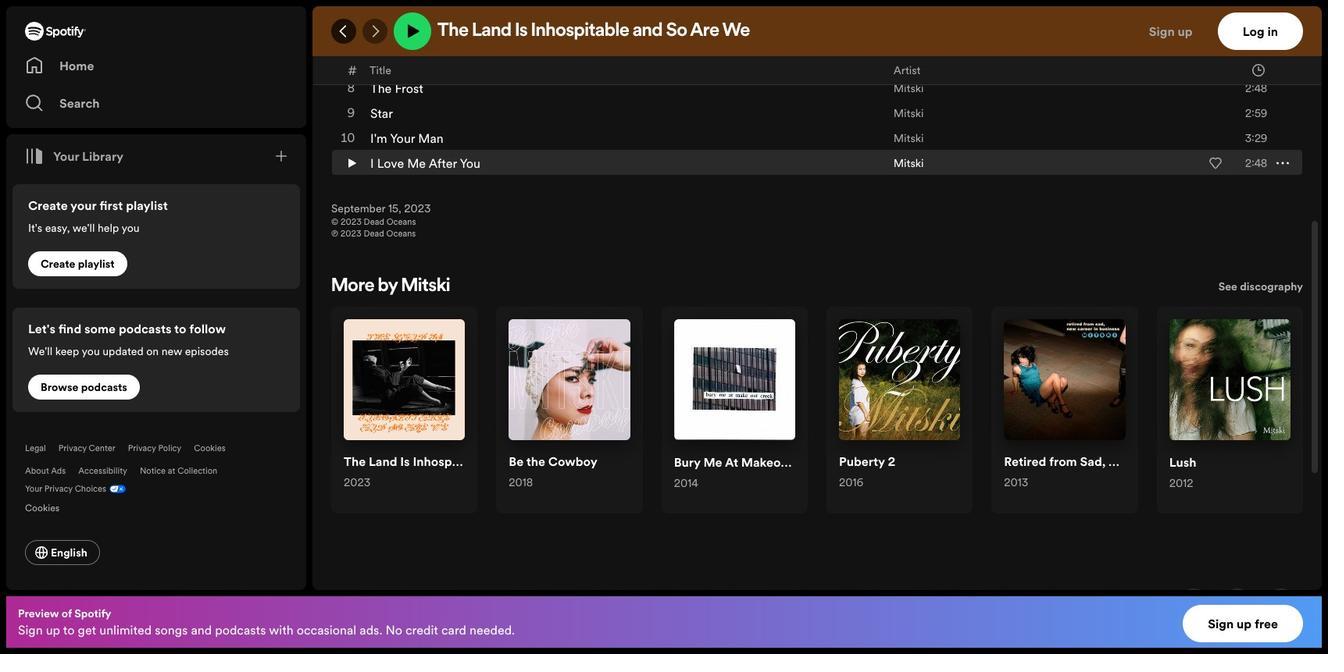 Task type: vqa. For each thing, say whether or not it's contained in the screenshot.
List,
no



Task type: describe. For each thing, give the bounding box(es) containing it.
at
[[725, 454, 739, 471]]

help
[[98, 220, 119, 236]]

and for the land is inhospitable and so are we 2023
[[488, 454, 510, 471]]

love for mine
[[392, 55, 419, 72]]

mitski link for i love me after you
[[894, 156, 924, 171]]

english
[[51, 545, 87, 561]]

my love mine all mine link
[[370, 55, 501, 72]]

log in
[[1243, 23, 1278, 40]]

search
[[59, 95, 100, 112]]

you
[[460, 155, 481, 172]]

frost
[[395, 80, 423, 97]]

1 horizontal spatial cookies
[[194, 443, 226, 455]]

main element
[[6, 6, 306, 591]]

be the cowboy 2018
[[509, 454, 598, 491]]

i'm your man link
[[370, 130, 444, 147]]

sign up
[[1149, 23, 1193, 40]]

your privacy choices button
[[25, 484, 106, 495]]

updated
[[103, 344, 144, 359]]

2 dead from the top
[[364, 228, 384, 240]]

we for the land is inhospitable and so are we 2023
[[554, 454, 574, 471]]

are for the land is inhospitable and so are we
[[690, 22, 720, 41]]

your
[[70, 197, 96, 214]]

privacy for privacy center
[[58, 443, 87, 455]]

no
[[386, 622, 402, 639]]

get
[[78, 622, 96, 639]]

new
[[161, 344, 182, 359]]

3:52
[[1246, 5, 1268, 21]]

the land is inhospitable and so are we 2023
[[344, 454, 574, 491]]

is for the land is inhospitable and so are we 2023
[[400, 454, 410, 471]]

your for privacy
[[25, 484, 42, 495]]

see
[[1219, 279, 1238, 295]]

mitski for my love mine all mine
[[894, 55, 924, 71]]

after
[[429, 155, 457, 172]]

are for the land is inhospitable and so are we 2023
[[530, 454, 551, 471]]

love for me
[[377, 155, 404, 172]]

be the cowboy link
[[509, 454, 598, 474]]

2012
[[1170, 475, 1194, 491]]

my
[[370, 55, 389, 72]]

in inside log in 'button'
[[1268, 23, 1278, 40]]

the frost link
[[370, 80, 423, 97]]

up for sign up
[[1178, 23, 1193, 40]]

and for the land is inhospitable and so are we
[[633, 22, 663, 41]]

notice
[[140, 466, 166, 477]]

more by mitski link
[[331, 277, 450, 296]]

puberty
[[839, 454, 885, 471]]

center
[[89, 443, 115, 455]]

unlimited
[[99, 622, 152, 639]]

card
[[441, 622, 467, 639]]

privacy center link
[[58, 443, 115, 455]]

privacy policy link
[[128, 443, 182, 455]]

the land is inhospitable and so are we link
[[344, 454, 574, 474]]

mitski link for my love mine all mine
[[894, 55, 924, 71]]

the for the frost
[[370, 80, 392, 97]]

cowboy
[[548, 454, 598, 471]]

easy,
[[45, 220, 70, 236]]

sign up free
[[1208, 616, 1278, 633]]

1 dead from the top
[[364, 216, 384, 228]]

september 15, 2023 © 2023 dead oceans ℗ 2023 dead oceans
[[331, 201, 431, 240]]

you for first
[[121, 220, 140, 236]]

the
[[526, 454, 546, 471]]

2 mine from the left
[[472, 55, 501, 72]]

company
[[338, 589, 394, 607]]

career
[[1139, 454, 1178, 471]]

useful links
[[680, 589, 746, 607]]

lush
[[1170, 454, 1197, 471]]

privacy policy
[[128, 443, 182, 455]]

on
[[146, 344, 159, 359]]

1 oceans from the top
[[387, 216, 416, 228]]

2:48 for the frost
[[1246, 80, 1268, 96]]

first
[[99, 197, 123, 214]]

ads.
[[360, 622, 382, 639]]

sign inside preview of spotify sign up to get unlimited songs and podcasts with occasional ads. no credit card needed.
[[18, 622, 43, 639]]

sign up free button
[[1183, 606, 1303, 643]]

snow
[[467, 30, 499, 47]]

2016
[[839, 475, 864, 491]]

mitski link for star
[[894, 105, 924, 121]]

the for the deal
[[370, 5, 392, 22]]

bury me at makeout creek 2014
[[674, 454, 831, 491]]

to inside preview of spotify sign up to get unlimited songs and podcasts with occasional ads. no credit card needed.
[[63, 622, 75, 639]]

mitski for the deal
[[894, 5, 924, 21]]

makeout
[[741, 454, 793, 471]]

we for the land is inhospitable and so are we
[[723, 22, 750, 41]]

sign for sign up
[[1149, 23, 1175, 40]]

is for the land is inhospitable and so are we
[[515, 22, 528, 41]]

i love me after you link
[[370, 155, 481, 172]]

some
[[84, 320, 116, 338]]

mitski link for the frost
[[894, 80, 924, 96]]

log
[[1243, 23, 1265, 40]]

i'm your man
[[370, 130, 444, 147]]

legal link
[[25, 443, 46, 455]]

duration image
[[1253, 64, 1265, 76]]

about
[[25, 466, 49, 477]]

be
[[509, 454, 524, 471]]

mitski for the frost
[[894, 80, 924, 96]]

top bar and user menu element
[[313, 6, 1322, 56]]

1:44
[[1246, 30, 1268, 46]]

new
[[1109, 454, 1136, 471]]

playlist inside create your first playlist it's easy, we'll help you
[[126, 197, 168, 214]]

preview of spotify sign up to get unlimited songs and podcasts with occasional ads. no credit card needed.
[[18, 606, 515, 639]]

follow
[[189, 320, 226, 338]]

keep
[[55, 344, 79, 359]]

3:29
[[1246, 131, 1268, 146]]

mitski link for i'm your man
[[894, 131, 924, 146]]

retired from sad, new career in business 2013
[[1004, 454, 1245, 491]]

discography
[[1240, 279, 1303, 295]]

by
[[378, 277, 398, 296]]

your library button
[[19, 141, 130, 172]]

collection
[[178, 466, 217, 477]]

lush 2012
[[1170, 454, 1197, 491]]

the land is inhospitable and so are we grid
[[313, 0, 1321, 176]]

title
[[370, 62, 391, 78]]



Task type: locate. For each thing, give the bounding box(es) containing it.
and
[[633, 22, 663, 41], [488, 454, 510, 471], [191, 622, 212, 639]]

0 vertical spatial cookies link
[[194, 443, 226, 455]]

so for the land is inhospitable and so are we
[[666, 22, 688, 41]]

0 vertical spatial podcasts
[[119, 320, 172, 338]]

mine left all
[[422, 55, 451, 72]]

1 horizontal spatial inhospitable
[[531, 22, 630, 41]]

me inside bury me at makeout creek 2014
[[704, 454, 723, 471]]

podcasts inside let's find some podcasts to follow we'll keep you updated on new episodes
[[119, 320, 172, 338]]

to up new on the left of page
[[174, 320, 186, 338]]

create inside button
[[41, 256, 75, 272]]

cookies link down your privacy choices
[[25, 499, 72, 516]]

podcasts down updated on the left bottom of page
[[81, 380, 127, 395]]

1 vertical spatial so
[[513, 454, 528, 471]]

1 vertical spatial playlist
[[78, 256, 115, 272]]

create up easy, on the top of page
[[28, 197, 68, 214]]

spotify
[[74, 606, 111, 622]]

create inside create your first playlist it's easy, we'll help you
[[28, 197, 68, 214]]

and inside preview of spotify sign up to get unlimited songs and podcasts with occasional ads. no credit card needed.
[[191, 622, 212, 639]]

2 horizontal spatial your
[[390, 130, 415, 147]]

notice at collection link
[[140, 466, 217, 477]]

1 horizontal spatial your
[[53, 148, 79, 165]]

podcasts left with
[[215, 622, 266, 639]]

2023 inside the land is inhospitable and so are we 2023
[[344, 475, 371, 491]]

are inside top bar and user menu element
[[690, 22, 720, 41]]

more
[[331, 277, 375, 296]]

you inside let's find some podcasts to follow we'll keep you updated on new episodes
[[82, 344, 100, 359]]

you inside create your first playlist it's easy, we'll help you
[[121, 220, 140, 236]]

0 vertical spatial playlist
[[126, 197, 168, 214]]

up for sign up free
[[1237, 616, 1252, 633]]

2 vertical spatial podcasts
[[215, 622, 266, 639]]

1 vertical spatial me
[[704, 454, 723, 471]]

it's
[[28, 220, 42, 236]]

2 2:48 cell from the top
[[1162, 151, 1289, 176]]

5 mitski link from the top
[[894, 131, 924, 146]]

1 mitski link from the top
[[894, 5, 924, 21]]

sign up button
[[1143, 13, 1218, 50]]

0 horizontal spatial in
[[1181, 454, 1192, 471]]

1 2:48 from the top
[[1246, 80, 1268, 96]]

love right i
[[377, 155, 404, 172]]

privacy for privacy policy
[[128, 443, 156, 455]]

1 horizontal spatial playlist
[[126, 197, 168, 214]]

0 horizontal spatial we
[[554, 454, 574, 471]]

1 horizontal spatial so
[[666, 22, 688, 41]]

me inside the land is inhospitable and so are we grid
[[407, 155, 426, 172]]

2:17
[[1246, 55, 1268, 71]]

1 vertical spatial we
[[554, 454, 574, 471]]

library
[[82, 148, 124, 165]]

me left "after"
[[407, 155, 426, 172]]

1 vertical spatial are
[[530, 454, 551, 471]]

create your first playlist it's easy, we'll help you
[[28, 197, 168, 236]]

0 horizontal spatial is
[[400, 454, 410, 471]]

2:48 cell down 3:29
[[1162, 151, 1289, 176]]

mitski for i'm your man
[[894, 131, 924, 146]]

up inside sign up free button
[[1237, 616, 1252, 633]]

1 horizontal spatial me
[[704, 454, 723, 471]]

0 vertical spatial 2:48 cell
[[1162, 76, 1289, 101]]

2:48 cell
[[1162, 76, 1289, 101], [1162, 151, 1289, 176]]

go forward image
[[369, 25, 381, 38]]

privacy center
[[58, 443, 115, 455]]

in inside retired from sad, new career in business 2013
[[1181, 454, 1192, 471]]

so inside top bar and user menu element
[[666, 22, 688, 41]]

your library
[[53, 148, 124, 165]]

are
[[690, 22, 720, 41], [530, 454, 551, 471]]

# row
[[332, 56, 1303, 84]]

are inside the land is inhospitable and so are we 2023
[[530, 454, 551, 471]]

1 horizontal spatial cookies link
[[194, 443, 226, 455]]

is inside top bar and user menu element
[[515, 22, 528, 41]]

so for the land is inhospitable and so are we 2023
[[513, 454, 528, 471]]

1 vertical spatial you
[[82, 344, 100, 359]]

up left log
[[1178, 23, 1193, 40]]

about ads link
[[25, 466, 66, 477]]

create for playlist
[[41, 256, 75, 272]]

your inside 'button'
[[53, 148, 79, 165]]

mitski link for the deal
[[894, 5, 924, 21]]

up inside preview of spotify sign up to get unlimited songs and podcasts with occasional ads. no credit card needed.
[[46, 622, 60, 639]]

1 horizontal spatial up
[[1178, 23, 1193, 40]]

1 horizontal spatial is
[[515, 22, 528, 41]]

1 vertical spatial and
[[488, 454, 510, 471]]

to left get
[[63, 622, 75, 639]]

accessibility
[[78, 466, 127, 477]]

california consumer privacy act (ccpa) opt-out icon image
[[106, 484, 126, 499]]

oceans down 15,
[[386, 228, 416, 240]]

0 vertical spatial me
[[407, 155, 426, 172]]

1 vertical spatial land
[[369, 454, 397, 471]]

2 2:48 from the top
[[1246, 156, 1268, 171]]

dead left 15,
[[364, 216, 384, 228]]

up
[[1178, 23, 1193, 40], [1237, 616, 1252, 633], [46, 622, 60, 639]]

to inside let's find some podcasts to follow we'll keep you updated on new episodes
[[174, 320, 186, 338]]

land inside the land is inhospitable and so are we 2023
[[369, 454, 397, 471]]

at
[[168, 466, 175, 477]]

1 vertical spatial 2:48
[[1246, 156, 1268, 171]]

1 horizontal spatial land
[[472, 22, 512, 41]]

oceans right september
[[387, 216, 416, 228]]

go back image
[[338, 25, 350, 38]]

so inside the land is inhospitable and so are we 2023
[[513, 454, 528, 471]]

2:48 for i love me after you
[[1246, 156, 1268, 171]]

create down easy, on the top of page
[[41, 256, 75, 272]]

the frost
[[370, 80, 423, 97]]

1 horizontal spatial in
[[1268, 23, 1278, 40]]

puberty 2 link
[[839, 454, 896, 474]]

©
[[331, 216, 338, 228]]

2:48 cell down 2:17
[[1162, 76, 1289, 101]]

so
[[666, 22, 688, 41], [513, 454, 528, 471]]

2 oceans from the top
[[386, 228, 416, 240]]

1 2:48 cell from the top
[[1162, 76, 1289, 101]]

inhospitable inside top bar and user menu element
[[531, 22, 630, 41]]

# column header
[[348, 56, 357, 84]]

in up "2012" on the bottom
[[1181, 454, 1192, 471]]

create playlist
[[41, 256, 115, 272]]

1 vertical spatial in
[[1181, 454, 1192, 471]]

0 horizontal spatial cookies
[[25, 502, 60, 515]]

2
[[888, 454, 896, 471]]

0 horizontal spatial playlist
[[78, 256, 115, 272]]

2 vertical spatial your
[[25, 484, 42, 495]]

0 horizontal spatial are
[[530, 454, 551, 471]]

1 horizontal spatial mine
[[472, 55, 501, 72]]

1 horizontal spatial we
[[723, 22, 750, 41]]

2 vertical spatial and
[[191, 622, 212, 639]]

the inside the land is inhospitable and so are we 2023
[[344, 454, 366, 471]]

home
[[59, 57, 94, 74]]

cookies link up 'collection'
[[194, 443, 226, 455]]

me left at
[[704, 454, 723, 471]]

log in button
[[1218, 13, 1303, 50]]

1 horizontal spatial are
[[690, 22, 720, 41]]

0 horizontal spatial mine
[[422, 55, 451, 72]]

you for some
[[82, 344, 100, 359]]

1 vertical spatial cookies
[[25, 502, 60, 515]]

0 vertical spatial cookies
[[194, 443, 226, 455]]

when memories snow link
[[370, 30, 499, 47]]

mitski for star
[[894, 105, 924, 121]]

0 vertical spatial love
[[392, 55, 419, 72]]

my love mine all mine
[[370, 55, 501, 72]]

0 vertical spatial to
[[174, 320, 186, 338]]

duration element
[[1253, 64, 1265, 76]]

episodes
[[185, 344, 229, 359]]

1 mine from the left
[[422, 55, 451, 72]]

ads
[[51, 466, 66, 477]]

create
[[28, 197, 68, 214], [41, 256, 75, 272]]

0 horizontal spatial land
[[369, 454, 397, 471]]

land for the land is inhospitable and so are we 2023
[[369, 454, 397, 471]]

links
[[720, 589, 746, 607]]

3 mitski link from the top
[[894, 80, 924, 96]]

we'll
[[72, 220, 95, 236]]

artist
[[894, 62, 921, 78]]

0 horizontal spatial to
[[63, 622, 75, 639]]

0 vertical spatial you
[[121, 220, 140, 236]]

0 vertical spatial are
[[690, 22, 720, 41]]

0 vertical spatial inhospitable
[[531, 22, 630, 41]]

1 vertical spatial love
[[377, 155, 404, 172]]

you
[[121, 220, 140, 236], [82, 344, 100, 359]]

oceans
[[387, 216, 416, 228], [386, 228, 416, 240]]

cell
[[894, 26, 1149, 51]]

playlist inside button
[[78, 256, 115, 272]]

2:59
[[1246, 105, 1268, 121]]

your left library
[[53, 148, 79, 165]]

sign inside button
[[1149, 23, 1175, 40]]

spotify image
[[25, 22, 86, 41]]

up left of
[[46, 622, 60, 639]]

1 horizontal spatial and
[[488, 454, 510, 471]]

1 vertical spatial 2:48 cell
[[1162, 151, 1289, 176]]

land for the land is inhospitable and so are we
[[472, 22, 512, 41]]

we inside the land is inhospitable and so are we 2023
[[554, 454, 574, 471]]

0 vertical spatial is
[[515, 22, 528, 41]]

2013
[[1004, 475, 1029, 491]]

browse
[[41, 380, 78, 395]]

1 vertical spatial inhospitable
[[413, 454, 485, 471]]

1 vertical spatial create
[[41, 256, 75, 272]]

cookies link
[[194, 443, 226, 455], [25, 499, 72, 516]]

podcasts up on
[[119, 320, 172, 338]]

cell inside the land is inhospitable and so are we grid
[[894, 26, 1149, 51]]

the deal link
[[370, 5, 421, 22]]

in right "1:44"
[[1268, 23, 1278, 40]]

0 horizontal spatial sign
[[18, 622, 43, 639]]

deal
[[395, 5, 421, 22]]

0 vertical spatial we
[[723, 22, 750, 41]]

2:48 down 3:29
[[1246, 156, 1268, 171]]

your down about
[[25, 484, 42, 495]]

your right i'm
[[390, 130, 415, 147]]

2 mitski link from the top
[[894, 55, 924, 71]]

0 horizontal spatial up
[[46, 622, 60, 639]]

your inside the land is inhospitable and so are we grid
[[390, 130, 415, 147]]

free
[[1255, 616, 1278, 633]]

mitski
[[894, 5, 924, 21], [894, 55, 924, 71], [894, 80, 924, 96], [894, 105, 924, 121], [894, 131, 924, 146], [894, 156, 924, 171], [401, 277, 450, 296]]

0 horizontal spatial inhospitable
[[413, 454, 485, 471]]

up left free
[[1237, 616, 1252, 633]]

browse podcasts link
[[28, 375, 140, 400]]

podcasts inside preview of spotify sign up to get unlimited songs and podcasts with occasional ads. no credit card needed.
[[215, 622, 266, 639]]

2023
[[404, 201, 431, 216], [341, 216, 362, 228], [341, 228, 362, 240], [344, 475, 371, 491]]

puberty 2 2016
[[839, 454, 896, 491]]

mine right all
[[472, 55, 501, 72]]

0 horizontal spatial your
[[25, 484, 42, 495]]

business
[[1195, 454, 1245, 471]]

of
[[62, 606, 72, 622]]

the land is inhospitable and so are we
[[438, 22, 750, 41]]

create playlist button
[[28, 252, 127, 277]]

playlist right first
[[126, 197, 168, 214]]

notice at collection
[[140, 466, 217, 477]]

privacy up notice on the bottom of the page
[[128, 443, 156, 455]]

inhospitable for the land is inhospitable and so are we
[[531, 22, 630, 41]]

your privacy choices
[[25, 484, 106, 495]]

and inside the land is inhospitable and so are we 2023
[[488, 454, 510, 471]]

occasional
[[297, 622, 357, 639]]

you right help
[[121, 220, 140, 236]]

1 horizontal spatial sign
[[1149, 23, 1175, 40]]

inhospitable for the land is inhospitable and so are we 2023
[[413, 454, 485, 471]]

land
[[472, 22, 512, 41], [369, 454, 397, 471]]

dead down september
[[364, 228, 384, 240]]

memories
[[407, 30, 464, 47]]

1 vertical spatial your
[[53, 148, 79, 165]]

privacy up ads
[[58, 443, 87, 455]]

0 horizontal spatial me
[[407, 155, 426, 172]]

2014
[[674, 475, 698, 491]]

0 vertical spatial land
[[472, 22, 512, 41]]

english button
[[25, 541, 100, 566]]

0 vertical spatial and
[[633, 22, 663, 41]]

2:48 down duration image
[[1246, 80, 1268, 96]]

preview
[[18, 606, 59, 622]]

browse podcasts
[[41, 380, 127, 395]]

useful
[[680, 589, 717, 607]]

2:48 cell for i love me after you
[[1162, 151, 1289, 176]]

1 vertical spatial cookies link
[[25, 499, 72, 516]]

0 vertical spatial your
[[390, 130, 415, 147]]

sign for sign up free
[[1208, 616, 1234, 633]]

1 vertical spatial podcasts
[[81, 380, 127, 395]]

playlist down help
[[78, 256, 115, 272]]

0 vertical spatial in
[[1268, 23, 1278, 40]]

2 horizontal spatial up
[[1237, 616, 1252, 633]]

mitski for i love me after you
[[894, 156, 924, 171]]

create for your
[[28, 197, 68, 214]]

up inside sign up button
[[1178, 23, 1193, 40]]

1 horizontal spatial you
[[121, 220, 140, 236]]

0 horizontal spatial cookies link
[[25, 499, 72, 516]]

land inside top bar and user menu element
[[472, 22, 512, 41]]

let's find some podcasts to follow we'll keep you updated on new episodes
[[28, 320, 229, 359]]

0 horizontal spatial you
[[82, 344, 100, 359]]

0 vertical spatial so
[[666, 22, 688, 41]]

star
[[370, 105, 393, 122]]

podcasts inside 'link'
[[81, 380, 127, 395]]

0 vertical spatial 2:48
[[1246, 80, 1268, 96]]

about ads
[[25, 466, 66, 477]]

from
[[1049, 454, 1077, 471]]

the deal
[[370, 5, 421, 22]]

4 mitski link from the top
[[894, 105, 924, 121]]

0 horizontal spatial and
[[191, 622, 212, 639]]

2:48 cell for the frost
[[1162, 76, 1289, 101]]

inhospitable inside the land is inhospitable and so are we 2023
[[413, 454, 485, 471]]

you right keep
[[82, 344, 100, 359]]

we inside top bar and user menu element
[[723, 22, 750, 41]]

retired
[[1004, 454, 1047, 471]]

is inside the land is inhospitable and so are we 2023
[[400, 454, 410, 471]]

the for the land is inhospitable and so are we
[[438, 22, 469, 41]]

love up frost
[[392, 55, 419, 72]]

more by mitski element
[[331, 277, 1303, 514]]

we'll
[[28, 344, 53, 359]]

cookies up 'collection'
[[194, 443, 226, 455]]

let's
[[28, 320, 56, 338]]

more by mitski
[[331, 277, 450, 296]]

privacy down ads
[[44, 484, 73, 495]]

1 vertical spatial is
[[400, 454, 410, 471]]

find
[[58, 320, 81, 338]]

2 horizontal spatial and
[[633, 22, 663, 41]]

when memories snow
[[370, 30, 499, 47]]

search link
[[25, 88, 288, 119]]

september
[[331, 201, 386, 216]]

6 mitski link from the top
[[894, 156, 924, 171]]

the inside top bar and user menu element
[[438, 22, 469, 41]]

℗
[[331, 228, 338, 240]]

1 horizontal spatial to
[[174, 320, 186, 338]]

me
[[407, 155, 426, 172], [704, 454, 723, 471]]

see discography
[[1219, 279, 1303, 295]]

2 horizontal spatial sign
[[1208, 616, 1234, 633]]

cookies down your privacy choices
[[25, 502, 60, 515]]

your for library
[[53, 148, 79, 165]]

sign inside button
[[1208, 616, 1234, 633]]

0 vertical spatial create
[[28, 197, 68, 214]]

when
[[370, 30, 404, 47]]

0 horizontal spatial so
[[513, 454, 528, 471]]

1 vertical spatial to
[[63, 622, 75, 639]]



